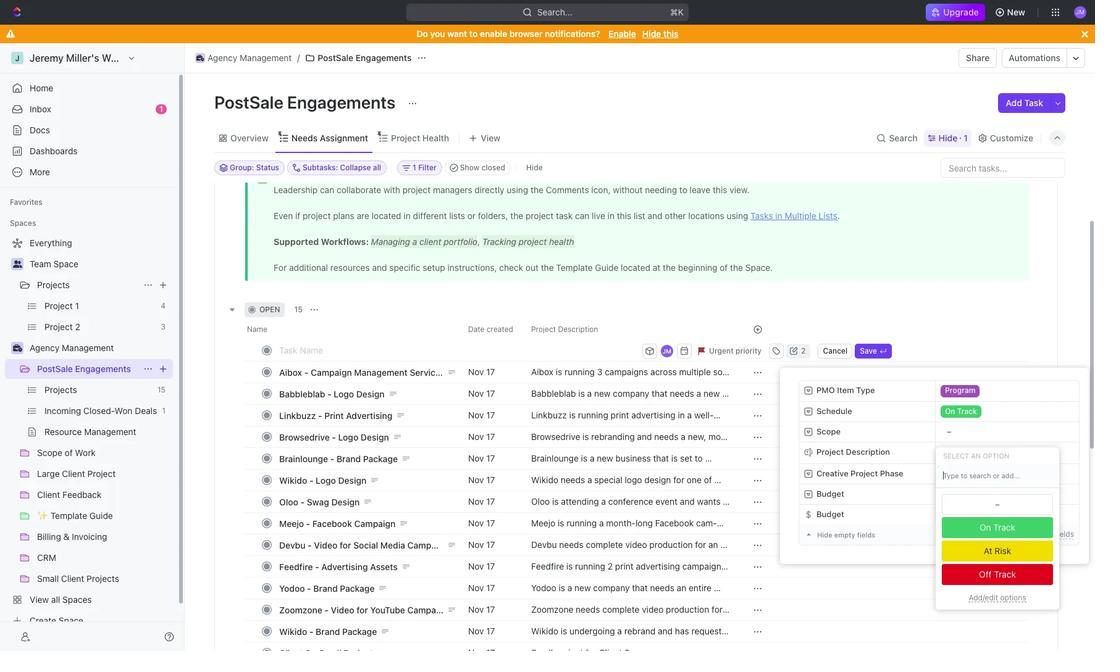 Task type: locate. For each thing, give the bounding box(es) containing it.
package inside the yodoo - brand package link
[[340, 584, 375, 594]]

fields right the edit
[[1056, 530, 1075, 539]]

agency management left /
[[208, 53, 292, 63]]

print up the
[[615, 562, 634, 572]]

print up rebranding
[[611, 410, 629, 421]]

running up the creation on the bottom right of the page
[[575, 562, 606, 572]]

agency management right business time icon
[[30, 343, 114, 353]]

an left entire
[[677, 583, 687, 594]]

1 vertical spatial agency management link
[[30, 339, 171, 358]]

2 vertical spatial postsale engagements
[[37, 364, 131, 374]]

1 vertical spatial brand
[[655, 616, 679, 627]]

devbu down the meejo
[[279, 540, 306, 551]]

Type to search or add... field
[[936, 464, 1060, 489]]

1 vertical spatial to
[[609, 616, 617, 627]]

advertising
[[346, 411, 393, 421], [322, 562, 368, 573]]

is inside linkbuzz is running print advertising in a well- known magazine and needs content creation.
[[569, 410, 576, 421]]

logo up linkbuzz - print advertising
[[334, 389, 354, 399]]

devbu inside the "devbu needs complete video production for an upcoming social media campaign."
[[531, 540, 557, 551]]

tree inside sidebar navigation
[[5, 234, 173, 632]]

an
[[971, 452, 981, 460], [709, 540, 718, 551], [677, 583, 687, 594]]

of inside wikido needs a special logo design for one of their sub-brands.
[[704, 475, 712, 486]]

complete inside zoomzone needs complete video production for a youtube campaign to increase brand awareness.
[[603, 605, 640, 615]]

0 vertical spatial production
[[650, 540, 693, 551]]

brand down design.
[[655, 616, 679, 627]]

0 horizontal spatial youtube
[[370, 605, 405, 616]]

browsedrive - logo design link
[[276, 429, 459, 446]]

hide button
[[522, 161, 548, 175]]

browsedrive up brainlounge
[[279, 432, 330, 443]]

a inside zoomzone needs complete video production for a youtube campaign to increase brand awareness.
[[725, 605, 730, 615]]

0 horizontal spatial brand
[[531, 595, 555, 605]]

magazine
[[560, 421, 598, 432]]

1 vertical spatial video
[[331, 605, 354, 616]]

logo up brainlounge - brand package on the left bottom of page
[[338, 432, 359, 443]]

Search tasks... text field
[[942, 159, 1065, 177]]

0 vertical spatial advertising
[[632, 410, 676, 421]]

agency inside tree
[[30, 343, 59, 353]]

video down facebook
[[314, 540, 338, 551]]

to down the including
[[609, 616, 617, 627]]

linkbuzz - print advertising link
[[276, 407, 459, 425]]

1 horizontal spatial yodoo
[[531, 583, 557, 594]]

0 vertical spatial of
[[704, 475, 712, 486]]

babbleblab - logo design
[[279, 389, 385, 399]]

0 horizontal spatial agency
[[30, 343, 59, 353]]

1 vertical spatial of
[[610, 573, 618, 583]]

postsale inside tree
[[37, 364, 73, 374]]

zoomzone
[[531, 605, 574, 615], [279, 605, 322, 616]]

browsedrive inside browsedrive is rebranding and needs a new, mod ern logo.
[[531, 432, 580, 442]]

0 vertical spatial print
[[611, 410, 629, 421]]

video for zoomzone
[[331, 605, 354, 616]]

you
[[430, 28, 445, 39]]

0 horizontal spatial postsale
[[37, 364, 73, 374]]

0 horizontal spatial postsale engagements link
[[37, 360, 138, 379]]

is inside yodoo is a new company that needs an entire brand package including logo design.
[[559, 583, 565, 594]]

is up magazine
[[569, 410, 576, 421]]

campaign inside meejo - facebook campaign link
[[354, 519, 396, 529]]

assets
[[370, 562, 398, 573]]

home
[[30, 83, 53, 93]]

value not set element
[[941, 426, 958, 439], [942, 495, 1054, 515]]

brand down browsedrive - logo design
[[337, 454, 361, 464]]

brand for wikido
[[316, 627, 340, 637]]

– inside – popup button
[[947, 427, 952, 437]]

1 horizontal spatial of
[[704, 475, 712, 486]]

– inside – button
[[942, 448, 947, 458]]

design up meejo - facebook campaign
[[332, 497, 360, 508]]

–
[[947, 427, 952, 437], [942, 448, 947, 458], [996, 500, 1000, 510]]

0 vertical spatial to
[[470, 28, 478, 39]]

overview link
[[228, 129, 269, 147]]

1 horizontal spatial youtube
[[531, 616, 565, 627]]

production up awareness.
[[666, 605, 710, 615]]

design for wikido - logo design
[[338, 475, 367, 486]]

needs inside feedfire is running 2 print advertising campaigns and needs creation of the assets.
[[549, 573, 573, 583]]

1 vertical spatial postsale engagements
[[214, 92, 399, 112]]

1
[[159, 104, 163, 114], [964, 133, 968, 143]]

1 horizontal spatial –
[[947, 427, 952, 437]]

⌘k
[[671, 7, 684, 17]]

to right want
[[470, 28, 478, 39]]

sidebar navigation
[[0, 43, 185, 652]]

linkbuzz inside linkbuzz is running print advertising in a well- known magazine and needs content creation.
[[531, 410, 567, 421]]

meejo
[[279, 519, 304, 529]]

a
[[688, 410, 692, 421], [681, 432, 686, 442], [588, 475, 592, 486], [568, 583, 572, 594], [725, 605, 730, 615]]

0 vertical spatial running
[[578, 410, 609, 421]]

agency right business time icon
[[30, 343, 59, 353]]

0 horizontal spatial zoomzone
[[279, 605, 322, 616]]

favorites button
[[5, 195, 47, 210]]

open
[[260, 305, 280, 315]]

new
[[1008, 7, 1026, 17]]

2 horizontal spatial management
[[354, 367, 408, 378]]

1 vertical spatial brand
[[314, 584, 338, 594]]

track for on track
[[994, 523, 1016, 533]]

devbu up upcoming in the bottom of the page
[[531, 540, 557, 551]]

devbu - video for social media campaign
[[279, 540, 449, 551]]

youtube down package
[[531, 616, 565, 627]]

1 horizontal spatial postsale
[[214, 92, 284, 112]]

zoomzone inside zoomzone - video for youtube campaign link
[[279, 605, 322, 616]]

0 vertical spatial add
[[1006, 98, 1023, 108]]

campaign
[[568, 616, 607, 627]]

package for wikido - brand package
[[342, 627, 377, 637]]

for up awareness.
[[712, 605, 723, 615]]

running inside linkbuzz is running print advertising in a well- known magazine and needs content creation.
[[578, 410, 609, 421]]

2 vertical spatial brand
[[316, 627, 340, 637]]

complete up the media
[[586, 540, 623, 551]]

package inside wikido - brand package link
[[342, 627, 377, 637]]

brand down zoomzone - video for youtube campaign
[[316, 627, 340, 637]]

- for feedfire - advertising assets
[[315, 562, 319, 573]]

2 horizontal spatial and
[[637, 432, 652, 442]]

1 horizontal spatial brand
[[655, 616, 679, 627]]

zoomzone inside zoomzone needs complete video production for a youtube campaign to increase brand awareness.
[[531, 605, 574, 615]]

logo down that
[[632, 595, 649, 605]]

2 horizontal spatial an
[[971, 452, 981, 460]]

1 vertical spatial production
[[666, 605, 710, 615]]

1 vertical spatial running
[[575, 562, 606, 572]]

2 horizontal spatial postsale
[[318, 53, 354, 63]]

1 horizontal spatial zoomzone
[[531, 605, 574, 615]]

the
[[620, 573, 633, 583]]

0 vertical spatial –
[[947, 427, 952, 437]]

add right +
[[1015, 530, 1029, 539]]

project health link
[[389, 129, 449, 147]]

wikido inside wikido needs a special logo design for one of their sub-brands.
[[531, 475, 559, 486]]

1 vertical spatial postsale engagements link
[[37, 360, 138, 379]]

is up package
[[559, 583, 565, 594]]

0 vertical spatial 2
[[801, 346, 806, 356]]

0 horizontal spatial an
[[677, 583, 687, 594]]

agency right business time image
[[208, 53, 237, 63]]

1 horizontal spatial to
[[609, 616, 617, 627]]

1 vertical spatial an
[[709, 540, 718, 551]]

brand inside yodoo is a new company that needs an entire brand package including logo design.
[[531, 595, 555, 605]]

2 vertical spatial logo
[[316, 475, 336, 486]]

0 vertical spatial video
[[626, 540, 647, 551]]

2 up company
[[608, 562, 613, 572]]

0 horizontal spatial 1
[[159, 104, 163, 114]]

increase
[[619, 616, 653, 627]]

hide inside button
[[526, 163, 543, 172]]

zoomzone for zoomzone needs complete video production for a youtube campaign to increase brand awareness.
[[531, 605, 574, 615]]

of right "one"
[[704, 475, 712, 486]]

linkbuzz down babbleblab
[[279, 411, 316, 421]]

1 horizontal spatial management
[[240, 53, 292, 63]]

customize
[[990, 133, 1034, 143]]

postsale
[[318, 53, 354, 63], [214, 92, 284, 112], [37, 364, 73, 374]]

1 vertical spatial 1
[[964, 133, 968, 143]]

wikido - brand package link
[[276, 623, 459, 641]]

browser
[[510, 28, 543, 39]]

0 vertical spatial agency
[[208, 53, 237, 63]]

is left social
[[567, 562, 573, 572]]

complete
[[586, 540, 623, 551], [603, 605, 640, 615]]

0 horizontal spatial management
[[62, 343, 114, 353]]

design down "linkbuzz - print advertising" link
[[361, 432, 389, 443]]

brand inside the yodoo - brand package link
[[314, 584, 338, 594]]

0 vertical spatial logo
[[625, 475, 642, 486]]

production inside the "devbu needs complete video production for an upcoming social media campaign."
[[650, 540, 693, 551]]

campaign inside 'aibox - campaign management services' link
[[311, 367, 352, 378]]

devbu inside the 'devbu - video for social media campaign' link
[[279, 540, 306, 551]]

tree
[[5, 234, 173, 632]]

- for oloo - swag design
[[301, 497, 305, 508]]

feedfire up 'yodoo - brand package'
[[279, 562, 313, 573]]

0 vertical spatial complete
[[586, 540, 623, 551]]

1 vertical spatial add
[[1015, 530, 1029, 539]]

health
[[423, 133, 449, 143]]

postsale engagements inside tree
[[37, 364, 131, 374]]

youtube inside zoomzone needs complete video production for a youtube campaign to increase brand awareness.
[[531, 616, 565, 627]]

and inside feedfire is running 2 print advertising campaigns and needs creation of the assets.
[[531, 573, 546, 583]]

Task Name text field
[[279, 340, 640, 360]]

0 horizontal spatial of
[[610, 573, 618, 583]]

for
[[674, 475, 685, 486], [695, 540, 706, 551], [340, 540, 351, 551], [712, 605, 723, 615], [357, 605, 368, 616]]

zoomzone down 'yodoo - brand package'
[[279, 605, 322, 616]]

search...
[[538, 7, 573, 17]]

design up "linkbuzz - print advertising" link
[[356, 389, 385, 399]]

1 horizontal spatial browsedrive
[[531, 432, 580, 442]]

brand
[[337, 454, 361, 464], [314, 584, 338, 594], [316, 627, 340, 637]]

design down brainlounge - brand package on the left bottom of page
[[338, 475, 367, 486]]

new button
[[990, 2, 1033, 22]]

youtube up wikido - brand package link
[[370, 605, 405, 616]]

2 vertical spatial an
[[677, 583, 687, 594]]

– for – button
[[942, 448, 947, 458]]

is inside feedfire is running 2 print advertising campaigns and needs creation of the assets.
[[567, 562, 573, 572]]

wikido needs a special logo design for one of their sub-brands. button
[[524, 470, 738, 497]]

brand inside wikido - brand package link
[[316, 627, 340, 637]]

0 horizontal spatial linkbuzz
[[279, 411, 316, 421]]

2
[[801, 346, 806, 356], [608, 562, 613, 572]]

of left the
[[610, 573, 618, 583]]

complete for to
[[603, 605, 640, 615]]

wikido for wikido needs a special logo design for one of their sub-brands.
[[531, 475, 559, 486]]

design
[[356, 389, 385, 399], [361, 432, 389, 443], [338, 475, 367, 486], [332, 497, 360, 508]]

for up wikido - brand package link
[[357, 605, 368, 616]]

advertising down babbleblab - logo design link on the left
[[346, 411, 393, 421]]

2 vertical spatial package
[[342, 627, 377, 637]]

video
[[626, 540, 647, 551], [642, 605, 664, 615]]

1 horizontal spatial agency
[[208, 53, 237, 63]]

share
[[967, 53, 990, 63]]

1 horizontal spatial an
[[709, 540, 718, 551]]

1 vertical spatial print
[[615, 562, 634, 572]]

mod
[[709, 432, 730, 442]]

wikido up oloo
[[279, 475, 307, 486]]

add left the task
[[1006, 98, 1023, 108]]

running for creation
[[575, 562, 606, 572]]

a left the new,
[[681, 432, 686, 442]]

user group image
[[13, 261, 22, 268]]

advertising up content
[[632, 410, 676, 421]]

0 vertical spatial package
[[363, 454, 398, 464]]

including
[[593, 595, 629, 605]]

complete inside the "devbu needs complete video production for an upcoming social media campaign."
[[586, 540, 623, 551]]

design for browsedrive - logo design
[[361, 432, 389, 443]]

feedfire inside feedfire is running 2 print advertising campaigns and needs creation of the assets.
[[531, 562, 564, 572]]

wikido
[[531, 475, 559, 486], [279, 475, 307, 486], [279, 627, 307, 637]]

running inside feedfire is running 2 print advertising campaigns and needs creation of the assets.
[[575, 562, 606, 572]]

yodoo down feedfire - advertising assets
[[279, 584, 305, 594]]

0 vertical spatial video
[[314, 540, 338, 551]]

add
[[1006, 98, 1023, 108], [1015, 530, 1029, 539]]

campaign inside zoomzone - video for youtube campaign link
[[408, 605, 449, 616]]

company
[[593, 583, 630, 594]]

- for meejo - facebook campaign
[[306, 519, 310, 529]]

0 horizontal spatial 2
[[608, 562, 613, 572]]

cancel
[[823, 346, 848, 356]]

wikido - logo design
[[279, 475, 367, 486]]

hide inside custom fields element
[[818, 531, 833, 539]]

browsedrive for browsedrive - logo design
[[279, 432, 330, 443]]

browsedrive up the logo.
[[531, 432, 580, 442]]

is inside browsedrive is rebranding and needs a new, mod ern logo.
[[583, 432, 589, 442]]

tree containing team space
[[5, 234, 173, 632]]

1 vertical spatial advertising
[[636, 562, 680, 572]]

docs link
[[5, 120, 173, 140]]

oloo - swag design link
[[276, 493, 459, 511]]

brand for brainlounge
[[337, 454, 361, 464]]

linkbuzz inside "linkbuzz - print advertising" link
[[279, 411, 316, 421]]

browsedrive
[[531, 432, 580, 442], [279, 432, 330, 443]]

2 vertical spatial postsale
[[37, 364, 73, 374]]

zoomzone - video for youtube campaign link
[[276, 602, 459, 619]]

– button
[[936, 443, 1080, 464]]

video inside zoomzone needs complete video production for a youtube campaign to increase brand awareness.
[[642, 605, 664, 615]]

a right the in
[[688, 410, 692, 421]]

agency management link
[[192, 51, 295, 66], [30, 339, 171, 358]]

production inside zoomzone needs complete video production for a youtube campaign to increase brand awareness.
[[666, 605, 710, 615]]

yodoo down upcoming in the bottom of the page
[[531, 583, 557, 594]]

an right 'select'
[[971, 452, 981, 460]]

0 vertical spatial brand
[[531, 595, 555, 605]]

package for brainlounge - brand package
[[363, 454, 398, 464]]

2 vertical spatial engagements
[[75, 364, 131, 374]]

0 vertical spatial postsale
[[318, 53, 354, 63]]

1 vertical spatial value not set element
[[942, 495, 1054, 515]]

enable
[[480, 28, 507, 39]]

browsedrive is rebranding and needs a new, mod ern logo. button
[[524, 426, 738, 454]]

fields right empty
[[857, 531, 876, 539]]

aibox - campaign management services
[[279, 367, 445, 378]]

wikido down 'yodoo - brand package'
[[279, 627, 307, 637]]

babbleblab - logo design link
[[276, 385, 459, 403]]

on track
[[980, 523, 1016, 533]]

zoomzone for zoomzone - video for youtube campaign
[[279, 605, 322, 616]]

advertising up the assets.
[[636, 562, 680, 572]]

production for campaign.
[[650, 540, 693, 551]]

to inside zoomzone needs complete video production for a youtube campaign to increase brand awareness.
[[609, 616, 617, 627]]

1 vertical spatial –
[[942, 448, 947, 458]]

feedfire is running 2 print advertising campaigns and needs creation of the assets.
[[531, 562, 728, 583]]

of
[[704, 475, 712, 486], [610, 573, 618, 583]]

linkbuzz up known at the bottom of the page
[[531, 410, 567, 421]]

wikido - logo design link
[[276, 472, 459, 490]]

- for wikido - logo design
[[310, 475, 314, 486]]

2 left cancel
[[801, 346, 806, 356]]

devbu for devbu - video for social media campaign
[[279, 540, 306, 551]]

logo up oloo - swag design
[[316, 475, 336, 486]]

– up 'select'
[[947, 427, 952, 437]]

feedfire left social
[[531, 562, 564, 572]]

– up on track
[[996, 500, 1000, 510]]

of inside feedfire is running 2 print advertising campaigns and needs creation of the assets.
[[610, 573, 618, 583]]

0 vertical spatial management
[[240, 53, 292, 63]]

campaigns
[[683, 562, 726, 572]]

a up awareness.
[[725, 605, 730, 615]]

– down – popup button
[[942, 448, 947, 458]]

1 horizontal spatial linkbuzz
[[531, 410, 567, 421]]

value not set element up on track
[[942, 495, 1054, 515]]

video up increase
[[642, 605, 664, 615]]

a inside browsedrive is rebranding and needs a new, mod ern logo.
[[681, 432, 686, 442]]

feedfire is running 2 print advertising campaigns and needs creation of the assets. button
[[524, 556, 738, 583]]

1 horizontal spatial postsale engagements link
[[302, 51, 415, 66]]

is left rebranding
[[583, 432, 589, 442]]

1 horizontal spatial 1
[[964, 133, 968, 143]]

running up magazine
[[578, 410, 609, 421]]

automations
[[1009, 53, 1061, 63]]

logo left design
[[625, 475, 642, 486]]

video inside the "devbu needs complete video production for an upcoming social media campaign."
[[626, 540, 647, 551]]

package up wikido - logo design link
[[363, 454, 398, 464]]

one
[[687, 475, 702, 486]]

0 vertical spatial 1
[[159, 104, 163, 114]]

print inside feedfire is running 2 print advertising campaigns and needs creation of the assets.
[[615, 562, 634, 572]]

postsale engagements link inside sidebar navigation
[[37, 360, 138, 379]]

/
[[297, 53, 300, 63]]

1 vertical spatial youtube
[[531, 616, 565, 627]]

package up zoomzone - video for youtube campaign
[[340, 584, 375, 594]]

notifications?
[[545, 28, 600, 39]]

business time image
[[196, 55, 204, 61]]

feedfire
[[531, 562, 564, 572], [279, 562, 313, 573]]

a up package
[[568, 583, 572, 594]]

agency management inside tree
[[30, 343, 114, 353]]

package down zoomzone - video for youtube campaign
[[342, 627, 377, 637]]

hide empty fields
[[818, 531, 876, 539]]

save
[[860, 346, 877, 356]]

package inside brainlounge - brand package link
[[363, 454, 398, 464]]

video up the campaign.
[[626, 540, 647, 551]]

1 vertical spatial video
[[642, 605, 664, 615]]

do you want to enable browser notifications? enable hide this
[[417, 28, 679, 39]]

1 vertical spatial agency management
[[30, 343, 114, 353]]

complete up increase
[[603, 605, 640, 615]]

0 vertical spatial youtube
[[370, 605, 405, 616]]

design for babbleblab - logo design
[[356, 389, 385, 399]]

yodoo inside yodoo is a new company that needs an entire brand package including logo design.
[[531, 583, 557, 594]]

0 horizontal spatial yodoo
[[279, 584, 305, 594]]

production up the campaign.
[[650, 540, 693, 551]]

brand left package
[[531, 595, 555, 605]]

for left "one"
[[674, 475, 685, 486]]

0 horizontal spatial browsedrive
[[279, 432, 330, 443]]

management inside sidebar navigation
[[62, 343, 114, 353]]

zoomzone up campaign
[[531, 605, 574, 615]]

is for feedfire
[[567, 562, 573, 572]]

0 horizontal spatial devbu
[[279, 540, 306, 551]]

0 vertical spatial brand
[[337, 454, 361, 464]]

1 vertical spatial logo
[[632, 595, 649, 605]]

advertising up 'yodoo - brand package'
[[322, 562, 368, 573]]

0 vertical spatial agency management
[[208, 53, 292, 63]]

devbu
[[531, 540, 557, 551], [279, 540, 306, 551]]

1 horizontal spatial and
[[600, 421, 615, 432]]

1 horizontal spatial agency management
[[208, 53, 292, 63]]

wikido up their
[[531, 475, 559, 486]]

brand inside brainlounge - brand package link
[[337, 454, 361, 464]]

an inside the "devbu needs complete video production for an upcoming social media campaign."
[[709, 540, 718, 551]]

1 vertical spatial advertising
[[322, 562, 368, 573]]

value not set element up 'select'
[[941, 426, 958, 439]]

off
[[979, 570, 992, 580]]

custom fields element
[[799, 381, 1080, 546]]

campaign.
[[625, 551, 667, 562]]

track right on
[[994, 523, 1016, 533]]

an up campaigns
[[709, 540, 718, 551]]

a up 'brands.'
[[588, 475, 592, 486]]

1 vertical spatial management
[[62, 343, 114, 353]]

for inside wikido needs a special logo design for one of their sub-brands.
[[674, 475, 685, 486]]

logo inside yodoo is a new company that needs an entire brand package including logo design.
[[632, 595, 649, 605]]

linkbuzz for linkbuzz is running print advertising in a well- known magazine and needs content creation.
[[531, 410, 567, 421]]

track right off
[[994, 570, 1016, 580]]

video up wikido - brand package
[[331, 605, 354, 616]]

business time image
[[13, 345, 22, 352]]

0 horizontal spatial feedfire
[[279, 562, 313, 573]]

1 horizontal spatial devbu
[[531, 540, 557, 551]]

for up campaigns
[[695, 540, 706, 551]]

advertising inside feedfire is running 2 print advertising campaigns and needs creation of the assets.
[[636, 562, 680, 572]]

value not set element inside custom fields element
[[941, 426, 958, 439]]

brand down feedfire - advertising assets
[[314, 584, 338, 594]]

logo for wikido
[[316, 475, 336, 486]]



Task type: describe. For each thing, give the bounding box(es) containing it.
+
[[1008, 530, 1013, 539]]

awareness.
[[681, 616, 726, 627]]

add/edit options
[[969, 594, 1027, 603]]

home link
[[5, 78, 173, 98]]

running for magazine
[[578, 410, 609, 421]]

hide for hide empty fields
[[818, 531, 833, 539]]

devbu for devbu needs complete video production for an upcoming social media campaign.
[[531, 540, 557, 551]]

for inside the "devbu needs complete video production for an upcoming social media campaign."
[[695, 540, 706, 551]]

for inside zoomzone needs complete video production for a youtube campaign to increase brand awareness.
[[712, 605, 723, 615]]

cancel button
[[818, 344, 853, 359]]

complete for media
[[586, 540, 623, 551]]

social
[[354, 540, 378, 551]]

1 inside sidebar navigation
[[159, 104, 163, 114]]

assignment
[[320, 133, 368, 143]]

logo for browsedrive
[[338, 432, 359, 443]]

creation
[[575, 573, 608, 583]]

is for linkbuzz
[[569, 410, 576, 421]]

engagements inside sidebar navigation
[[75, 364, 131, 374]]

a inside linkbuzz is running print advertising in a well- known magazine and needs content creation.
[[688, 410, 692, 421]]

browsedrive for browsedrive is rebranding and needs a new, mod ern logo.
[[531, 432, 580, 442]]

1 horizontal spatial fields
[[1056, 530, 1075, 539]]

brainlounge
[[279, 454, 328, 464]]

needs inside yodoo is a new company that needs an entire brand package including logo design.
[[650, 583, 675, 594]]

share button
[[959, 48, 998, 68]]

overview
[[230, 133, 269, 143]]

package for yodoo - brand package
[[340, 584, 375, 594]]

logo for babbleblab
[[334, 389, 354, 399]]

0 vertical spatial engagements
[[356, 53, 412, 63]]

do
[[417, 28, 428, 39]]

select
[[944, 452, 970, 460]]

off track
[[979, 570, 1016, 580]]

linkbuzz is running print advertising in a well- known magazine and needs content creation.
[[531, 410, 714, 432]]

- for devbu - video for social media campaign
[[308, 540, 312, 551]]

hide for hide 1
[[939, 133, 958, 143]]

- for aibox - campaign management services
[[305, 367, 309, 378]]

2 inside feedfire is running 2 print advertising campaigns and needs creation of the assets.
[[608, 562, 613, 572]]

- for wikido - brand package
[[310, 627, 314, 637]]

aibox - campaign management services link
[[276, 364, 459, 382]]

and inside browsedrive is rebranding and needs a new, mod ern logo.
[[637, 432, 652, 442]]

wikido for wikido - logo design
[[279, 475, 307, 486]]

0 horizontal spatial agency management link
[[30, 339, 171, 358]]

known
[[531, 421, 557, 432]]

hide 1
[[939, 133, 968, 143]]

task
[[1025, 98, 1044, 108]]

design
[[645, 475, 671, 486]]

dashboards
[[30, 146, 78, 156]]

this
[[664, 28, 679, 39]]

yodoo is a new company that needs an entire brand package including logo design. button
[[524, 578, 738, 605]]

select an option
[[944, 452, 1010, 460]]

Set value for Budget Custom Field text field
[[936, 505, 1080, 525]]

yodoo for yodoo - brand package
[[279, 584, 305, 594]]

design for oloo - swag design
[[332, 497, 360, 508]]

devbu needs complete video production for an upcoming social media campaign. button
[[524, 535, 738, 562]]

yodoo for yodoo is a new company that needs an entire brand package including logo design.
[[531, 583, 557, 594]]

team
[[30, 259, 51, 269]]

advertising inside linkbuzz is running print advertising in a well- known magazine and needs content creation.
[[632, 410, 676, 421]]

projects
[[37, 280, 70, 290]]

add task
[[1006, 98, 1044, 108]]

a inside yodoo is a new company that needs an entire brand package including logo design.
[[568, 583, 572, 594]]

0 vertical spatial postsale engagements
[[318, 53, 412, 63]]

upcoming
[[531, 551, 571, 562]]

a inside wikido needs a special logo design for one of their sub-brands.
[[588, 475, 592, 486]]

wikido - brand package
[[279, 627, 377, 637]]

wikido for wikido - brand package
[[279, 627, 307, 637]]

production for increase
[[666, 605, 710, 615]]

0 horizontal spatial fields
[[857, 531, 876, 539]]

needs inside browsedrive is rebranding and needs a new, mod ern logo.
[[655, 432, 679, 442]]

brainlounge - brand package link
[[276, 450, 459, 468]]

automations button
[[1003, 49, 1067, 67]]

dashboards link
[[5, 142, 173, 161]]

add inside "button"
[[1006, 98, 1023, 108]]

search button
[[873, 129, 922, 147]]

want
[[448, 28, 467, 39]]

option
[[983, 452, 1010, 460]]

video for devbu
[[314, 540, 338, 551]]

brainlounge - brand package
[[279, 454, 398, 464]]

needs assignment
[[292, 133, 368, 143]]

browsedrive is rebranding and needs a new, mod ern logo.
[[531, 432, 730, 454]]

services
[[410, 367, 445, 378]]

needs
[[292, 133, 318, 143]]

feedfire for feedfire is running 2 print advertising campaigns and needs creation of the assets.
[[531, 562, 564, 572]]

media
[[599, 551, 623, 562]]

1 horizontal spatial agency management link
[[192, 51, 295, 66]]

add task button
[[999, 93, 1051, 113]]

media
[[381, 540, 405, 551]]

is for yodoo
[[559, 583, 565, 594]]

rebranding
[[592, 432, 635, 442]]

0 vertical spatial advertising
[[346, 411, 393, 421]]

print inside linkbuzz is running print advertising in a well- known magazine and needs content creation.
[[611, 410, 629, 421]]

2 vertical spatial management
[[354, 367, 408, 378]]

at
[[984, 546, 993, 557]]

linkbuzz for linkbuzz - print advertising
[[279, 411, 316, 421]]

docs
[[30, 125, 50, 135]]

zoomzone - video for youtube campaign
[[279, 605, 449, 616]]

team space link
[[30, 255, 171, 274]]

0 vertical spatial postsale engagements link
[[302, 51, 415, 66]]

0 vertical spatial an
[[971, 452, 981, 460]]

their
[[531, 486, 550, 497]]

yodoo - brand package
[[279, 584, 375, 594]]

campaign inside the 'devbu - video for social media campaign' link
[[408, 540, 449, 551]]

swag
[[307, 497, 329, 508]]

2 inside dropdown button
[[801, 346, 806, 356]]

logo inside wikido needs a special logo design for one of their sub-brands.
[[625, 475, 642, 486]]

customize button
[[974, 129, 1037, 147]]

is for browsedrive
[[583, 432, 589, 442]]

video for campaign.
[[626, 540, 647, 551]]

add inside custom fields element
[[1015, 530, 1029, 539]]

feedfire - advertising assets
[[279, 562, 398, 573]]

logo.
[[547, 443, 567, 454]]

aibox
[[279, 367, 302, 378]]

0 horizontal spatial to
[[470, 28, 478, 39]]

spaces
[[10, 219, 36, 228]]

for left social
[[340, 540, 351, 551]]

oloo
[[279, 497, 298, 508]]

facebook
[[313, 519, 352, 529]]

needs inside the "devbu needs complete video production for an upcoming social media campaign."
[[559, 540, 584, 551]]

1 vertical spatial engagements
[[287, 92, 396, 112]]

brand for yodoo
[[314, 584, 338, 594]]

meejo - facebook campaign
[[279, 519, 396, 529]]

assets.
[[636, 573, 664, 583]]

video for increase
[[642, 605, 664, 615]]

feedfire - advertising assets link
[[276, 558, 459, 576]]

needs inside wikido needs a special logo design for one of their sub-brands.
[[561, 475, 585, 486]]

space
[[54, 259, 78, 269]]

babbleblab
[[279, 389, 325, 399]]

search
[[889, 133, 918, 143]]

- for browsedrive - logo design
[[332, 432, 336, 443]]

zoomzone needs complete video production for a youtube campaign to increase brand awareness.
[[531, 605, 732, 627]]

- for linkbuzz - print advertising
[[318, 411, 322, 421]]

an inside yodoo is a new company that needs an entire brand package including logo design.
[[677, 583, 687, 594]]

needs inside zoomzone needs complete video production for a youtube campaign to increase brand awareness.
[[576, 605, 600, 615]]

brand inside zoomzone needs complete video production for a youtube campaign to increase brand awareness.
[[655, 616, 679, 627]]

feedfire for feedfire - advertising assets
[[279, 562, 313, 573]]

new,
[[688, 432, 706, 442]]

– for – popup button
[[947, 427, 952, 437]]

- for yodoo - brand package
[[307, 584, 311, 594]]

2 vertical spatial –
[[996, 500, 1000, 510]]

2 button
[[787, 344, 811, 359]]

on
[[980, 523, 992, 533]]

projects link
[[37, 276, 138, 295]]

creation.
[[677, 421, 712, 432]]

save button
[[855, 344, 892, 359]]

- for zoomzone - video for youtube campaign
[[325, 605, 329, 616]]

print
[[325, 411, 344, 421]]

and inside linkbuzz is running print advertising in a well- known magazine and needs content creation.
[[600, 421, 615, 432]]

design.
[[651, 595, 681, 605]]

– button
[[936, 426, 963, 439]]

- for babbleblab - logo design
[[328, 389, 332, 399]]

- for brainlounge - brand package
[[330, 454, 334, 464]]

track for off track
[[994, 570, 1016, 580]]

new
[[575, 583, 591, 594]]

options
[[1001, 594, 1027, 603]]

linkbuzz is running print advertising in a well- known magazine and needs content creation. button
[[524, 405, 738, 432]]

hide for hide
[[526, 163, 543, 172]]

zoomzone needs complete video production for a youtube campaign to increase brand awareness. button
[[524, 599, 738, 627]]

yodoo is a new company that needs an entire brand package including logo design.
[[531, 583, 714, 605]]

well-
[[695, 410, 714, 421]]

brands.
[[570, 486, 601, 497]]

needs inside linkbuzz is running print advertising in a well- known magazine and needs content creation.
[[618, 421, 642, 432]]

needs assignment link
[[289, 129, 368, 147]]

+ add or edit fields
[[1008, 530, 1075, 539]]



Task type: vqa. For each thing, say whether or not it's contained in the screenshot.
brand within the YODOO IS A NEW COMPANY THAT NEEDS AN ENTIRE BRAND PACKAGE INCLUDING LOGO DESIGN.
yes



